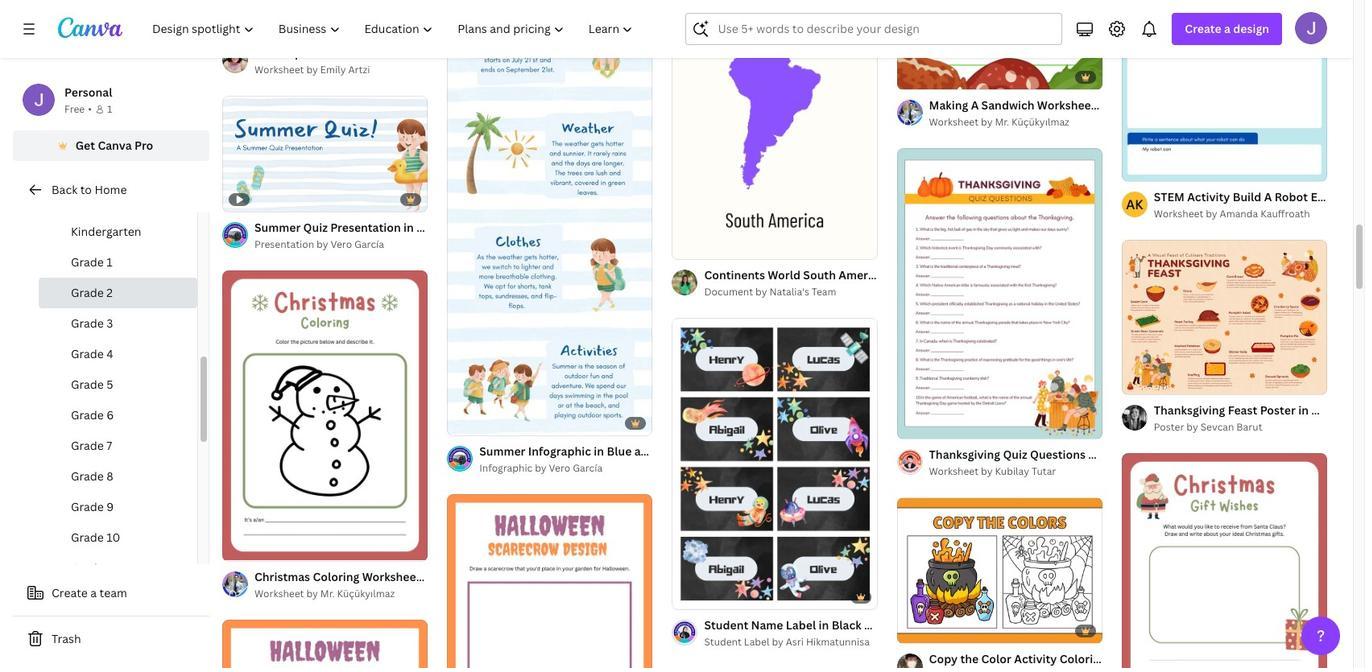 Task type: describe. For each thing, give the bounding box(es) containing it.
pre-school
[[71, 193, 130, 209]]

jacob simon image
[[1295, 12, 1328, 44]]

making
[[929, 98, 969, 113]]

in for thanksgiving feast poster in beige brow
[[1299, 403, 1309, 418]]

black
[[832, 618, 862, 633]]

grade 5
[[71, 377, 113, 392]]

worksheet right "coloring"
[[362, 569, 421, 585]]

thanksgiving
[[1154, 403, 1226, 418]]

cute
[[1159, 98, 1186, 113]]

poster by sevcan barut link
[[1154, 420, 1328, 436]]

style for summer infographic in blue and white illustrative style
[[755, 444, 783, 459]]

grade 10 link
[[39, 523, 197, 553]]

küçükyılmaz for worksheet
[[337, 587, 395, 601]]

top level navigation element
[[142, 13, 647, 45]]

home
[[95, 182, 127, 197]]

a for team
[[90, 586, 97, 601]]

1 of 6 link
[[222, 270, 428, 561]]

0 vertical spatial 2
[[107, 285, 113, 301]]

grade 11
[[71, 561, 119, 576]]

thanksgiving feast poster in beige brow poster by sevcan barut
[[1154, 403, 1366, 434]]

amanda kauffroath element
[[1122, 192, 1148, 218]]

grade for grade 8
[[71, 469, 104, 484]]

artzi
[[348, 63, 370, 77]]

worksheet by kubilay tutar link
[[929, 464, 1103, 480]]

grade 2
[[71, 285, 113, 301]]

worksheet by mr. küçükyılmaz link for sandwich
[[929, 115, 1103, 131]]

canva
[[98, 138, 132, 153]]

2 student from the top
[[704, 635, 742, 649]]

ak link
[[1122, 192, 1148, 218]]

halloween ghost coloring worksheet in purple orange spooky style image
[[222, 620, 428, 669]]

in inside making a sandwich worksheet in colorful cute style worksheet by mr. küçükyılmaz
[[1099, 98, 1109, 113]]

grade 3 link
[[39, 309, 197, 339]]

pre-
[[71, 193, 93, 209]]

worksheet by emily artzi link
[[255, 62, 428, 78]]

grade for grade 9
[[71, 499, 104, 515]]

worksheet by emily artzi
[[255, 63, 370, 77]]

vero inside presentation by vero garcía link
[[331, 237, 352, 251]]

mr. for a
[[995, 115, 1010, 129]]

10
[[107, 530, 120, 545]]

presentation by vero garcía link
[[255, 237, 428, 253]]

summer infographic in blue and white illustrative style image
[[447, 0, 653, 436]]

4
[[107, 346, 113, 362]]

christmas gift wishes worksheet in red white festive style image
[[1122, 453, 1328, 669]]

grade for grade 6
[[71, 408, 104, 423]]

team
[[100, 586, 127, 601]]

blue
[[607, 444, 632, 459]]

sevcan
[[1201, 420, 1235, 434]]

of for worksheet by mr. küçükyılmaz
[[240, 542, 249, 554]]

küçükyılmaz for sandwich
[[1012, 115, 1070, 129]]

document by natalia's team
[[704, 286, 837, 299]]

of for worksheet by kubilay tutar
[[915, 420, 924, 432]]

grade 1
[[71, 255, 113, 270]]

art shape printable worksheet in purple and white simple style image
[[222, 0, 428, 37]]

grade 3
[[71, 316, 113, 331]]

a for design
[[1225, 21, 1231, 36]]

kauffroath
[[1261, 207, 1310, 221]]

trash link
[[13, 624, 209, 656]]

grade for grade 7
[[71, 438, 104, 454]]

grade for grade 1
[[71, 255, 104, 270]]

to
[[80, 182, 92, 197]]

back
[[52, 182, 78, 197]]

hikmatunnisa
[[806, 635, 870, 649]]

summer infographic in blue and white illustrative style infographic by vero garcía
[[480, 444, 783, 475]]

making a sandwich worksheet in colorful cute style worksheet by mr. küçükyılmaz
[[929, 98, 1216, 129]]

in for student name label in black space watercolor style
[[819, 618, 829, 633]]

emily
[[320, 63, 346, 77]]

8
[[107, 469, 113, 484]]

mr. for coloring
[[320, 587, 335, 601]]

red
[[437, 569, 458, 585]]

grade for grade 10
[[71, 530, 104, 545]]

asri
[[786, 635, 804, 649]]

school
[[93, 193, 130, 209]]

by inside making a sandwich worksheet in colorful cute style worksheet by mr. küçükyılmaz
[[981, 115, 993, 129]]

get
[[75, 138, 95, 153]]

6 inside grade 6 'link'
[[107, 408, 114, 423]]

0 vertical spatial label
[[786, 618, 816, 633]]

1 of 5 link
[[897, 498, 1103, 644]]

christmas coloring worksheet in red white festive style link
[[255, 568, 565, 586]]

thanksgiving feast poster in beige brow link
[[1154, 402, 1366, 420]]

brow
[[1345, 403, 1366, 418]]

stem activity build a robot education worksheet in colorful graphic style image
[[1122, 0, 1328, 182]]

summer
[[480, 444, 526, 459]]

0 horizontal spatial poster
[[1154, 420, 1185, 434]]

christmas coloring worksheet in red white festive style worksheet by mr. küçükyılmaz
[[255, 569, 565, 601]]

thanksgiving feast poster in beige brown fun cute style image
[[1122, 240, 1328, 395]]

1 for 1 of 2
[[908, 420, 913, 432]]

3
[[107, 316, 113, 331]]

1 student from the top
[[704, 618, 749, 633]]

free
[[64, 102, 85, 116]]

pro
[[135, 138, 153, 153]]

thanksgiving quiz questions worksheet in blue orange cute style image
[[897, 149, 1103, 439]]

1 of 2 link
[[897, 148, 1103, 439]]

create a team
[[52, 586, 127, 601]]

grade 5 link
[[39, 370, 197, 400]]

5 inside the grade 5 link
[[107, 377, 113, 392]]

grade for grade 11
[[71, 561, 104, 576]]

team
[[812, 286, 837, 299]]

making a sandwich worksheet in colorful cute style link
[[929, 97, 1216, 115]]

christmas
[[255, 569, 310, 585]]

student name label in black space watercolor style link
[[704, 617, 992, 634]]

style for making a sandwich worksheet in colorful cute style
[[1188, 98, 1216, 113]]

1 horizontal spatial 2
[[926, 420, 931, 432]]

by inside 'student name label in black space watercolor style student label by asri hikmatunnisa'
[[772, 635, 784, 649]]

1 vertical spatial label
[[744, 635, 770, 649]]

vero inside summer infographic in blue and white illustrative style infographic by vero garcía
[[549, 461, 571, 475]]

get canva pro button
[[13, 131, 209, 161]]

kubilay
[[995, 465, 1030, 479]]

grade 7
[[71, 438, 112, 454]]

grade 9
[[71, 499, 114, 515]]

worksheet by amanda kauffroath link
[[1154, 207, 1328, 223]]

a
[[971, 98, 979, 113]]

grade 6
[[71, 408, 114, 423]]

worksheet down making
[[929, 115, 979, 129]]

create for create a team
[[52, 586, 88, 601]]



Task type: locate. For each thing, give the bounding box(es) containing it.
•
[[88, 102, 92, 116]]

worksheet by mr. küçükyılmaz link for worksheet
[[255, 586, 428, 602]]

1 vertical spatial 5
[[926, 625, 932, 637]]

grade up create a team
[[71, 561, 104, 576]]

1 horizontal spatial mr.
[[995, 115, 1010, 129]]

label
[[786, 618, 816, 633], [744, 635, 770, 649]]

1 grade from the top
[[71, 255, 104, 270]]

1 horizontal spatial 6
[[251, 542, 257, 554]]

0 horizontal spatial mr.
[[320, 587, 335, 601]]

1 vertical spatial mr.
[[320, 587, 335, 601]]

illustrative
[[693, 444, 752, 459]]

1 vertical spatial a
[[90, 586, 97, 601]]

a left design
[[1225, 21, 1231, 36]]

küçükyılmaz inside christmas coloring worksheet in red white festive style worksheet by mr. küçükyılmaz
[[337, 587, 395, 601]]

5
[[107, 377, 113, 392], [926, 625, 932, 637]]

0 vertical spatial garcía
[[354, 237, 384, 251]]

1 horizontal spatial küçükyılmaz
[[1012, 115, 1070, 129]]

design
[[1234, 21, 1270, 36]]

grade 11 link
[[39, 553, 197, 584]]

infographic by vero garcía link
[[480, 460, 653, 477]]

1 vertical spatial garcía
[[573, 461, 603, 475]]

worksheet by mr. küçükyılmaz link down "coloring"
[[255, 586, 428, 602]]

1 horizontal spatial label
[[786, 618, 816, 633]]

white right red
[[460, 569, 492, 585]]

create a design
[[1185, 21, 1270, 36]]

colorful
[[1112, 98, 1157, 113]]

poster down thanksgiving
[[1154, 420, 1185, 434]]

1 vertical spatial infographic
[[480, 461, 533, 475]]

a
[[1225, 21, 1231, 36], [90, 586, 97, 601]]

6 inside 1 of 6 "link"
[[251, 542, 257, 554]]

1 for 1 of 5
[[908, 625, 913, 637]]

grade left the 3
[[71, 316, 104, 331]]

in left blue
[[594, 444, 604, 459]]

grade 4 link
[[39, 339, 197, 370]]

worksheet left emily
[[255, 63, 304, 77]]

create for create a design
[[1185, 21, 1222, 36]]

0 horizontal spatial 5
[[107, 377, 113, 392]]

space
[[864, 618, 898, 633]]

0 vertical spatial mr.
[[995, 115, 1010, 129]]

grade for grade 4
[[71, 346, 104, 362]]

0 vertical spatial student
[[704, 618, 749, 633]]

name
[[751, 618, 783, 633]]

by inside summer infographic in blue and white illustrative style infographic by vero garcía
[[535, 461, 547, 475]]

in left beige
[[1299, 403, 1309, 418]]

vero right presentation
[[331, 237, 352, 251]]

worksheet down 1 of 2
[[929, 465, 979, 479]]

style right festive
[[537, 569, 565, 585]]

grade left 7
[[71, 438, 104, 454]]

worksheet by mr. küçükyılmaz link down sandwich
[[929, 115, 1103, 131]]

6 up 7
[[107, 408, 114, 423]]

mr. inside making a sandwich worksheet in colorful cute style worksheet by mr. küçükyılmaz
[[995, 115, 1010, 129]]

style inside summer infographic in blue and white illustrative style infographic by vero garcía
[[755, 444, 783, 459]]

style right watercolor
[[964, 618, 992, 633]]

grade 8 link
[[39, 462, 197, 492]]

create inside button
[[52, 586, 88, 601]]

presentation by vero garcía
[[255, 237, 384, 251]]

in up hikmatunnisa
[[819, 618, 829, 633]]

0 horizontal spatial a
[[90, 586, 97, 601]]

1 horizontal spatial a
[[1225, 21, 1231, 36]]

7 grade from the top
[[71, 438, 104, 454]]

presentation
[[255, 237, 314, 251]]

personal
[[64, 85, 112, 100]]

0 horizontal spatial label
[[744, 635, 770, 649]]

of
[[915, 420, 924, 432], [240, 542, 249, 554], [915, 625, 924, 637]]

2 vertical spatial of
[[915, 625, 924, 637]]

1 vertical spatial vero
[[549, 461, 571, 475]]

grade
[[71, 255, 104, 270], [71, 285, 104, 301], [71, 316, 104, 331], [71, 346, 104, 362], [71, 377, 104, 392], [71, 408, 104, 423], [71, 438, 104, 454], [71, 469, 104, 484], [71, 499, 104, 515], [71, 530, 104, 545], [71, 561, 104, 576]]

0 horizontal spatial küçükyılmaz
[[337, 587, 395, 601]]

style for christmas coloring worksheet in red white festive style
[[537, 569, 565, 585]]

1 vertical spatial küçükyılmaz
[[337, 587, 395, 601]]

11
[[107, 561, 119, 576]]

style inside christmas coloring worksheet in red white festive style worksheet by mr. küçükyılmaz
[[537, 569, 565, 585]]

0 vertical spatial white
[[658, 444, 690, 459]]

11 grade from the top
[[71, 561, 104, 576]]

back to home
[[52, 182, 127, 197]]

0 horizontal spatial 2
[[107, 285, 113, 301]]

making a sandwich worksheet in colorful cute style image
[[897, 0, 1103, 89]]

infographic
[[528, 444, 591, 459], [480, 461, 533, 475]]

garcía inside summer infographic in blue and white illustrative style infographic by vero garcía
[[573, 461, 603, 475]]

in inside summer infographic in blue and white illustrative style infographic by vero garcía
[[594, 444, 604, 459]]

a inside button
[[90, 586, 97, 601]]

0 horizontal spatial vero
[[331, 237, 352, 251]]

natalia's
[[770, 286, 810, 299]]

1 vertical spatial 2
[[926, 420, 931, 432]]

küçükyılmaz
[[1012, 115, 1070, 129], [337, 587, 395, 601]]

mr. down sandwich
[[995, 115, 1010, 129]]

white right the and
[[658, 444, 690, 459]]

worksheet right the amanda kauffroath element on the right of page
[[1154, 207, 1204, 221]]

4 grade from the top
[[71, 346, 104, 362]]

7
[[107, 438, 112, 454]]

festive
[[495, 569, 534, 585]]

1 for 1
[[107, 102, 112, 116]]

grade 1 link
[[39, 247, 197, 278]]

grade for grade 5
[[71, 377, 104, 392]]

student left the asri
[[704, 635, 742, 649]]

5 right space
[[926, 625, 932, 637]]

in left red
[[424, 569, 434, 585]]

continents world south america document in blue and purple illustrative style image
[[672, 0, 878, 260]]

0 vertical spatial create
[[1185, 21, 1222, 36]]

1 horizontal spatial garcía
[[573, 461, 603, 475]]

5 inside 1 of 5 link
[[926, 625, 932, 637]]

create left design
[[1185, 21, 1222, 36]]

white
[[658, 444, 690, 459], [460, 569, 492, 585]]

get canva pro
[[75, 138, 153, 153]]

1 horizontal spatial poster
[[1261, 403, 1296, 418]]

back to home link
[[13, 174, 209, 206]]

worksheet
[[255, 63, 304, 77], [1037, 98, 1096, 113], [929, 115, 979, 129], [1154, 207, 1204, 221], [929, 465, 979, 479], [362, 569, 421, 585], [255, 587, 304, 601]]

0 horizontal spatial 6
[[107, 408, 114, 423]]

grade for grade 3
[[71, 316, 104, 331]]

1 of 6
[[234, 542, 257, 554]]

style inside making a sandwich worksheet in colorful cute style worksheet by mr. küçükyılmaz
[[1188, 98, 1216, 113]]

white for festive
[[460, 569, 492, 585]]

mr. inside christmas coloring worksheet in red white festive style worksheet by mr. küçükyılmaz
[[320, 587, 335, 601]]

infographic up infographic by vero garcía link
[[528, 444, 591, 459]]

0 vertical spatial of
[[915, 420, 924, 432]]

8 grade from the top
[[71, 469, 104, 484]]

white inside christmas coloring worksheet in red white festive style worksheet by mr. küçükyılmaz
[[460, 569, 492, 585]]

grade 10
[[71, 530, 120, 545]]

amanda kauffroath image
[[1122, 192, 1148, 218]]

in inside christmas coloring worksheet in red white festive style worksheet by mr. küçükyılmaz
[[424, 569, 434, 585]]

vero down summer infographic in blue and white illustrative style link
[[549, 461, 571, 475]]

grade 7 link
[[39, 431, 197, 462]]

1 of 2
[[908, 420, 931, 432]]

create down grade 11
[[52, 586, 88, 601]]

2 up the 3
[[107, 285, 113, 301]]

kindergarten
[[71, 224, 141, 239]]

0 vertical spatial infographic
[[528, 444, 591, 459]]

mr.
[[995, 115, 1010, 129], [320, 587, 335, 601]]

in for christmas coloring worksheet in red white festive style
[[424, 569, 434, 585]]

watercolor
[[901, 618, 961, 633]]

label up the asri
[[786, 618, 816, 633]]

1 horizontal spatial 5
[[926, 625, 932, 637]]

grade down "grade 1"
[[71, 285, 104, 301]]

mr. down "coloring"
[[320, 587, 335, 601]]

0 horizontal spatial create
[[52, 586, 88, 601]]

2 grade from the top
[[71, 285, 104, 301]]

pre-school link
[[39, 186, 197, 217]]

tutar
[[1032, 465, 1056, 479]]

amanda
[[1220, 207, 1259, 221]]

9
[[107, 499, 114, 515]]

worksheet by amanda kauffroath
[[1154, 207, 1310, 221]]

None search field
[[686, 13, 1063, 45]]

1 horizontal spatial create
[[1185, 21, 1222, 36]]

white inside summer infographic in blue and white illustrative style infographic by vero garcía
[[658, 444, 690, 459]]

1 horizontal spatial white
[[658, 444, 690, 459]]

grade down grade 4
[[71, 377, 104, 392]]

1 for 1 of 6
[[234, 542, 238, 554]]

1 vertical spatial poster
[[1154, 420, 1185, 434]]

Search search field
[[718, 14, 1052, 44]]

worksheet right sandwich
[[1037, 98, 1096, 113]]

6
[[107, 408, 114, 423], [251, 542, 257, 554]]

in
[[1099, 98, 1109, 113], [1299, 403, 1309, 418], [594, 444, 604, 459], [424, 569, 434, 585], [819, 618, 829, 633]]

christmas coloring worksheet in red white festive style image
[[222, 270, 428, 561]]

0 horizontal spatial white
[[460, 569, 492, 585]]

5 grade from the top
[[71, 377, 104, 392]]

in inside 'student name label in black space watercolor style student label by asri hikmatunnisa'
[[819, 618, 829, 633]]

create a design button
[[1172, 13, 1283, 45]]

white for illustrative
[[658, 444, 690, 459]]

sandwich
[[982, 98, 1035, 113]]

grade left 10
[[71, 530, 104, 545]]

style
[[1188, 98, 1216, 113], [755, 444, 783, 459], [537, 569, 565, 585], [964, 618, 992, 633]]

küçükyılmaz down making a sandwich worksheet in colorful cute style link
[[1012, 115, 1070, 129]]

9 grade from the top
[[71, 499, 104, 515]]

küçükyılmaz down "coloring"
[[337, 587, 395, 601]]

trash
[[52, 632, 81, 647]]

style inside 'student name label in black space watercolor style student label by asri hikmatunnisa'
[[964, 618, 992, 633]]

1 inside "link"
[[234, 542, 238, 554]]

0 vertical spatial a
[[1225, 21, 1231, 36]]

0 vertical spatial worksheet by mr. küçükyılmaz link
[[929, 115, 1103, 131]]

1 vertical spatial worksheet by mr. küçükyılmaz link
[[255, 586, 428, 602]]

grade 6 link
[[39, 400, 197, 431]]

1 horizontal spatial worksheet by mr. küçükyılmaz link
[[929, 115, 1103, 131]]

create a team button
[[13, 578, 209, 610]]

0 vertical spatial küçükyılmaz
[[1012, 115, 1070, 129]]

grade left the 9
[[71, 499, 104, 515]]

copy the color activity coloring page worksheet in orange cartoon style image
[[897, 498, 1103, 644]]

0 horizontal spatial worksheet by mr. küçükyılmaz link
[[255, 586, 428, 602]]

0 horizontal spatial garcía
[[354, 237, 384, 251]]

infographic down summer
[[480, 461, 533, 475]]

6 up christmas
[[251, 542, 257, 554]]

student label by asri hikmatunnisa link
[[704, 634, 878, 651]]

document
[[704, 286, 753, 299]]

student name label in black space watercolor style image
[[672, 319, 878, 609]]

1 vertical spatial create
[[52, 586, 88, 601]]

2 up worksheet by kubilay tutar
[[926, 420, 931, 432]]

grade 4
[[71, 346, 113, 362]]

beige
[[1312, 403, 1342, 418]]

coloring
[[313, 569, 360, 585]]

1 vertical spatial of
[[240, 542, 249, 554]]

student name label in black space watercolor style student label by asri hikmatunnisa
[[704, 618, 992, 649]]

style for student name label in black space watercolor style
[[964, 618, 992, 633]]

grade 9 link
[[39, 492, 197, 523]]

of inside "link"
[[240, 542, 249, 554]]

kindergarten link
[[39, 217, 197, 247]]

barut
[[1237, 420, 1263, 434]]

küçükyılmaz inside making a sandwich worksheet in colorful cute style worksheet by mr. küçükyılmaz
[[1012, 115, 1070, 129]]

style right cute
[[1188, 98, 1216, 113]]

grade 8
[[71, 469, 113, 484]]

and
[[635, 444, 655, 459]]

style right illustrative
[[755, 444, 783, 459]]

0 vertical spatial 5
[[107, 377, 113, 392]]

grade up grade 2
[[71, 255, 104, 270]]

document by natalia's team link
[[704, 285, 878, 301]]

a inside dropdown button
[[1225, 21, 1231, 36]]

a left team
[[90, 586, 97, 601]]

0 vertical spatial poster
[[1261, 403, 1296, 418]]

0 vertical spatial 6
[[107, 408, 114, 423]]

1 horizontal spatial vero
[[549, 461, 571, 475]]

in left colorful
[[1099, 98, 1109, 113]]

create inside dropdown button
[[1185, 21, 1222, 36]]

0 vertical spatial vero
[[331, 237, 352, 251]]

by inside thanksgiving feast poster in beige brow poster by sevcan barut
[[1187, 420, 1199, 434]]

grade left 8
[[71, 469, 104, 484]]

in inside thanksgiving feast poster in beige brow poster by sevcan barut
[[1299, 403, 1309, 418]]

worksheet down christmas
[[255, 587, 304, 601]]

student left name
[[704, 618, 749, 633]]

vero
[[331, 237, 352, 251], [549, 461, 571, 475]]

grade left 4
[[71, 346, 104, 362]]

5 down 4
[[107, 377, 113, 392]]

halloween scarecrow design worksheet in purple orange spooky style image
[[447, 494, 653, 669]]

grade for grade 2
[[71, 285, 104, 301]]

1 vertical spatial 6
[[251, 542, 257, 554]]

3 grade from the top
[[71, 316, 104, 331]]

6 grade from the top
[[71, 408, 104, 423]]

by inside christmas coloring worksheet in red white festive style worksheet by mr. küçükyılmaz
[[307, 587, 318, 601]]

summer infographic in blue and white illustrative style link
[[480, 443, 783, 460]]

label down name
[[744, 635, 770, 649]]

1 vertical spatial white
[[460, 569, 492, 585]]

1 vertical spatial student
[[704, 635, 742, 649]]

10 grade from the top
[[71, 530, 104, 545]]

poster up barut
[[1261, 403, 1296, 418]]

grade up grade 7 at left bottom
[[71, 408, 104, 423]]



Task type: vqa. For each thing, say whether or not it's contained in the screenshot.
the Document
yes



